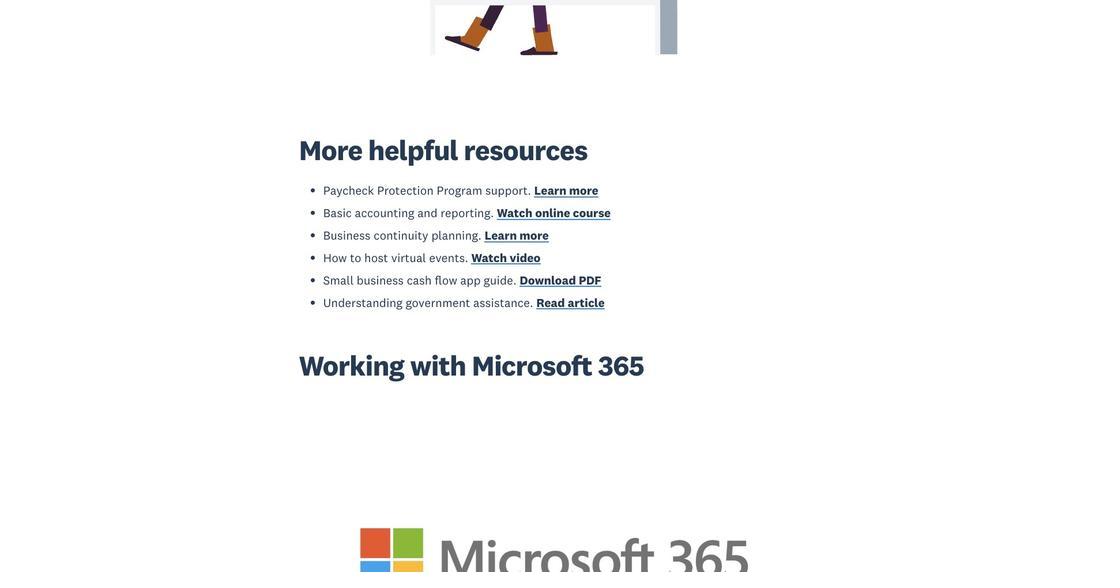 Task type: locate. For each thing, give the bounding box(es) containing it.
cash
[[407, 273, 432, 289]]

learn more link up online
[[535, 183, 599, 201]]

video
[[510, 250, 541, 266]]

app
[[461, 273, 481, 289]]

1 vertical spatial more
[[520, 228, 549, 244]]

more up "video"
[[520, 228, 549, 244]]

watch
[[497, 206, 533, 221], [472, 250, 507, 266]]

0 horizontal spatial learn
[[485, 228, 517, 244]]

business
[[323, 228, 371, 244]]

365
[[598, 349, 644, 384]]

learn more link for learn
[[535, 183, 599, 201]]

more
[[299, 133, 363, 168]]

more
[[570, 183, 599, 199], [520, 228, 549, 244]]

0 vertical spatial learn more link
[[535, 183, 599, 201]]

working with microsoft 365
[[299, 349, 644, 384]]

1 horizontal spatial more
[[570, 183, 599, 199]]

more up course
[[570, 183, 599, 199]]

watch down support.
[[497, 206, 533, 221]]

learn
[[535, 183, 567, 199], [485, 228, 517, 244]]

learn more link
[[535, 183, 599, 201], [485, 228, 549, 246]]

watch up "guide." at the left
[[472, 250, 507, 266]]

1 horizontal spatial learn
[[535, 183, 567, 199]]

0 vertical spatial learn
[[535, 183, 567, 199]]

learn more link for more
[[485, 228, 549, 246]]

learn more link up "video"
[[485, 228, 549, 246]]

virtual
[[391, 250, 426, 266]]

how
[[323, 250, 347, 266]]

paycheck protection program support. learn more
[[323, 183, 599, 199]]

basic accounting and reporting. watch online course
[[323, 206, 611, 221]]

learn up online
[[535, 183, 567, 199]]

1 vertical spatial learn more link
[[485, 228, 549, 246]]

watch video link
[[472, 250, 541, 269]]

accounting
[[355, 206, 415, 221]]

government
[[406, 295, 471, 311]]

with
[[410, 349, 466, 384]]

1 vertical spatial learn
[[485, 228, 517, 244]]

the microsoft 365 logo image
[[210, 439, 897, 573]]

support.
[[486, 183, 532, 199]]

how to host virtual events. watch video
[[323, 250, 541, 266]]

read article link
[[537, 295, 605, 314]]

learn up "watch video" link
[[485, 228, 517, 244]]

online
[[536, 206, 571, 221]]

a small business owner visits the xero's business continuity hub from their laptop for tips. image
[[210, 0, 897, 62], [210, 0, 897, 62]]

assistance.
[[474, 295, 534, 311]]

microsoft
[[472, 349, 593, 384]]

events.
[[429, 250, 469, 266]]

business
[[357, 273, 404, 289]]

planning.
[[432, 228, 482, 244]]

business continuity planning. learn more
[[323, 228, 549, 244]]



Task type: describe. For each thing, give the bounding box(es) containing it.
read
[[537, 295, 565, 311]]

course
[[573, 206, 611, 221]]

0 vertical spatial more
[[570, 183, 599, 199]]

small business cash flow app guide. download pdf
[[323, 273, 602, 289]]

article
[[568, 295, 605, 311]]

more helpful resources
[[299, 133, 588, 168]]

resources
[[464, 133, 588, 168]]

helpful
[[368, 133, 458, 168]]

protection
[[377, 183, 434, 199]]

and
[[418, 206, 438, 221]]

paycheck
[[323, 183, 374, 199]]

working
[[299, 349, 405, 384]]

0 horizontal spatial more
[[520, 228, 549, 244]]

flow
[[435, 273, 458, 289]]

understanding government assistance. read article
[[323, 295, 605, 311]]

pdf
[[579, 273, 602, 289]]

guide.
[[484, 273, 517, 289]]

program
[[437, 183, 483, 199]]

small
[[323, 273, 354, 289]]

download
[[520, 273, 576, 289]]

understanding
[[323, 295, 403, 311]]

host
[[365, 250, 388, 266]]

1 vertical spatial watch
[[472, 250, 507, 266]]

download pdf link
[[520, 273, 602, 291]]

watch online course link
[[497, 206, 611, 224]]

basic
[[323, 206, 352, 221]]

continuity
[[374, 228, 429, 244]]

to
[[350, 250, 362, 266]]

0 vertical spatial watch
[[497, 206, 533, 221]]

reporting.
[[441, 206, 494, 221]]



Task type: vqa. For each thing, say whether or not it's contained in the screenshot.
Of
no



